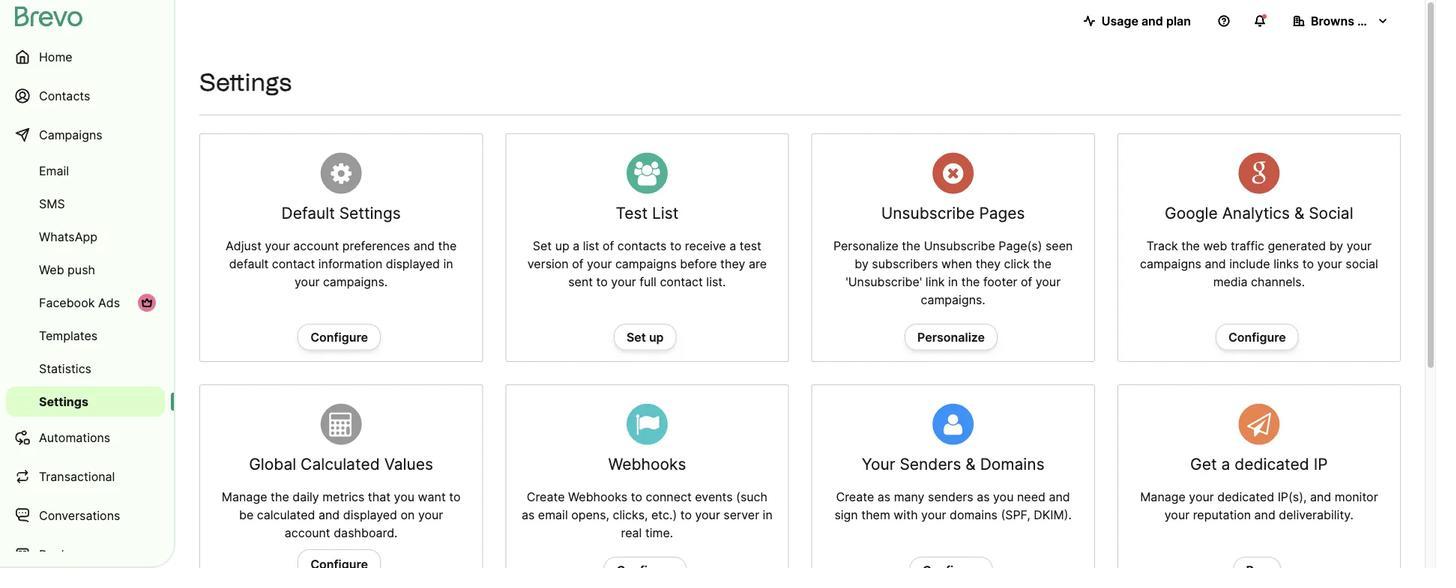Task type: describe. For each thing, give the bounding box(es) containing it.
list.
[[706, 274, 726, 289]]

domains
[[950, 508, 998, 522]]

web
[[39, 262, 64, 277]]

statistics
[[39, 361, 91, 376]]

global
[[249, 455, 296, 474]]

time.
[[645, 526, 673, 540]]

google analytics & social
[[1165, 204, 1354, 223]]

displayed inside adjust your account preferences and the default contact information displayed in your campaigns.
[[386, 256, 440, 271]]

calculated
[[257, 508, 315, 522]]

0 vertical spatial of
[[603, 238, 614, 253]]

seen
[[1046, 238, 1073, 253]]

calculated
[[301, 455, 380, 474]]

adjust
[[226, 238, 262, 253]]

they inside set up a list of contacts to receive a test version of your campaigns before they are sent to your full contact list.
[[720, 256, 745, 271]]

get
[[1191, 455, 1217, 474]]

in inside create webhooks to connect events (such as email opens, clicks, etc.) to your server in real time.
[[763, 508, 773, 522]]

your left reputation
[[1165, 508, 1190, 522]]

2 horizontal spatial as
[[977, 490, 990, 504]]

enterprise
[[1358, 13, 1418, 28]]

conversations link
[[6, 498, 165, 534]]

your up reputation
[[1189, 490, 1214, 504]]

push
[[68, 262, 95, 277]]

0 horizontal spatial settings
[[39, 394, 88, 409]]

senders
[[900, 455, 961, 474]]

plan
[[1166, 13, 1191, 28]]

manage for global
[[222, 490, 267, 504]]

the up subscribers
[[902, 238, 921, 253]]

facebook ads link
[[6, 288, 165, 318]]

ads
[[98, 295, 120, 310]]

email
[[39, 163, 69, 178]]

0 vertical spatial settings
[[199, 68, 292, 97]]

create for your senders & domains
[[836, 490, 874, 504]]

default settings
[[282, 204, 401, 223]]

by for unsubscribe pages
[[855, 256, 869, 271]]

track the web traffic generated by your campaigns and include links to your social media channels.
[[1140, 238, 1378, 289]]

you for &
[[993, 490, 1014, 504]]

to inside track the web traffic generated by your campaigns and include links to your social media channels.
[[1303, 256, 1314, 271]]

your senders & domains
[[862, 455, 1045, 474]]

left___rvooi image
[[141, 297, 153, 309]]

your left "social"
[[1317, 256, 1342, 271]]

sent
[[568, 274, 593, 289]]

preferences
[[342, 238, 410, 253]]

deliverability.
[[1279, 508, 1354, 522]]

click
[[1004, 256, 1030, 271]]

connect
[[646, 490, 692, 504]]

and inside create as many senders as you need and sign them with your domains (spf, dkim).
[[1049, 490, 1070, 504]]

opens,
[[571, 508, 609, 522]]

need
[[1017, 490, 1046, 504]]

daily
[[293, 490, 319, 504]]

list
[[652, 204, 679, 223]]

create webhooks to connect events (such as email opens, clicks, etc.) to your server in real time.
[[522, 490, 773, 540]]

create as many senders as you need and sign them with your domains (spf, dkim).
[[835, 490, 1072, 522]]

personalize link
[[905, 324, 998, 351]]

clicks,
[[613, 508, 648, 522]]

set for set up a list of contacts to receive a test version of your campaigns before they are sent to your full contact list.
[[533, 238, 552, 253]]

email
[[538, 508, 568, 522]]

your down information
[[295, 274, 320, 289]]

list
[[583, 238, 599, 253]]

webhooks inside create webhooks to connect events (such as email opens, clicks, etc.) to your server in real time.
[[568, 490, 628, 504]]

to inside manage the daily metrics that you want to be calculated and displayed on your account dashboard.
[[449, 490, 461, 504]]

domains
[[980, 455, 1045, 474]]

test
[[616, 204, 648, 223]]

want
[[418, 490, 446, 504]]

account inside manage the daily metrics that you want to be calculated and displayed on your account dashboard.
[[285, 526, 330, 540]]

browns
[[1311, 13, 1355, 28]]

personalize for personalize the unsubscribe page(s) seen by subscribers when they click the 'unsubscribe' link in the footer of your campaigns.
[[834, 238, 899, 253]]

personalize the unsubscribe page(s) seen by subscribers when they click the 'unsubscribe' link in the footer of your campaigns.
[[834, 238, 1073, 307]]

in inside personalize the unsubscribe page(s) seen by subscribers when they click the 'unsubscribe' link in the footer of your campaigns.
[[948, 274, 958, 289]]

test list
[[616, 204, 679, 223]]

up for set up a list of contacts to receive a test version of your campaigns before they are sent to your full contact list.
[[555, 238, 570, 253]]

set up link
[[614, 324, 677, 351]]

email link
[[6, 156, 165, 186]]

0 vertical spatial unsubscribe
[[881, 204, 975, 223]]

traffic
[[1231, 238, 1265, 253]]

contact inside adjust your account preferences and the default contact information displayed in your campaigns.
[[272, 256, 315, 271]]

server
[[724, 508, 759, 522]]

web push
[[39, 262, 95, 277]]

contacts
[[39, 88, 90, 103]]

up for set up
[[649, 330, 664, 345]]

events
[[695, 490, 733, 504]]

browns enterprise
[[1311, 13, 1418, 28]]

dkim).
[[1034, 508, 1072, 522]]

link
[[926, 274, 945, 289]]

the inside track the web traffic generated by your campaigns and include links to your social media channels.
[[1182, 238, 1200, 253]]

your left full
[[611, 274, 636, 289]]

you for values
[[394, 490, 415, 504]]

and inside adjust your account preferences and the default contact information displayed in your campaigns.
[[414, 238, 435, 253]]

home
[[39, 49, 72, 64]]

& for domains
[[966, 455, 976, 474]]

transactional link
[[6, 459, 165, 495]]

1 horizontal spatial a
[[730, 238, 736, 253]]

links
[[1274, 256, 1299, 271]]

manage the daily metrics that you want to be calculated and displayed on your account dashboard.
[[222, 490, 461, 540]]

monitor
[[1335, 490, 1378, 504]]

templates
[[39, 328, 98, 343]]

real
[[621, 526, 642, 540]]

browns enterprise button
[[1281, 6, 1418, 36]]

and right reputation
[[1255, 508, 1276, 522]]

facebook
[[39, 295, 95, 310]]

before
[[680, 256, 717, 271]]

web
[[1203, 238, 1227, 253]]

on
[[401, 508, 415, 522]]

and inside manage the daily metrics that you want to be calculated and displayed on your account dashboard.
[[319, 508, 340, 522]]

your
[[862, 455, 895, 474]]

campaigns. inside personalize the unsubscribe page(s) seen by subscribers when they click the 'unsubscribe' link in the footer of your campaigns.
[[921, 292, 986, 307]]

etc.)
[[651, 508, 677, 522]]

to right etc.)
[[680, 508, 692, 522]]

dedicated for a
[[1235, 455, 1310, 474]]

pages
[[979, 204, 1025, 223]]

campaigns
[[39, 127, 102, 142]]

senders
[[928, 490, 974, 504]]

ip(s),
[[1278, 490, 1307, 504]]

transactional
[[39, 469, 115, 484]]

your down list
[[587, 256, 612, 271]]

contacts
[[618, 238, 667, 253]]

them
[[861, 508, 890, 522]]

sms
[[39, 196, 65, 211]]

create for webhooks
[[527, 490, 565, 504]]

analytics
[[1222, 204, 1290, 223]]



Task type: locate. For each thing, give the bounding box(es) containing it.
set inside set up a list of contacts to receive a test version of your campaigns before they are sent to your full contact list.
[[533, 238, 552, 253]]

0 vertical spatial webhooks
[[608, 455, 686, 474]]

by up ''unsubscribe''
[[855, 256, 869, 271]]

2 horizontal spatial of
[[1021, 274, 1032, 289]]

1 horizontal spatial create
[[836, 490, 874, 504]]

of right list
[[603, 238, 614, 253]]

unsubscribe up when on the right of page
[[924, 238, 995, 253]]

you up the (spf,
[[993, 490, 1014, 504]]

0 horizontal spatial personalize
[[834, 238, 899, 253]]

full
[[640, 274, 657, 289]]

the down seen
[[1033, 256, 1052, 271]]

unsubscribe inside personalize the unsubscribe page(s) seen by subscribers when they click the 'unsubscribe' link in the footer of your campaigns.
[[924, 238, 995, 253]]

deals
[[39, 547, 70, 562]]

1 create from the left
[[527, 490, 565, 504]]

2 horizontal spatial settings
[[339, 204, 401, 223]]

personalize up ''unsubscribe''
[[834, 238, 899, 253]]

1 vertical spatial up
[[649, 330, 664, 345]]

your down senders
[[921, 508, 946, 522]]

0 horizontal spatial set
[[533, 238, 552, 253]]

campaigns inside track the web traffic generated by your campaigns and include links to your social media channels.
[[1140, 256, 1202, 271]]

0 horizontal spatial in
[[443, 256, 453, 271]]

your down seen
[[1036, 274, 1061, 289]]

dedicated
[[1235, 455, 1310, 474], [1218, 490, 1274, 504]]

1 horizontal spatial you
[[993, 490, 1014, 504]]

version
[[528, 256, 569, 271]]

1 horizontal spatial &
[[1295, 204, 1305, 223]]

0 vertical spatial set
[[533, 238, 552, 253]]

as left email
[[522, 508, 535, 522]]

& left the social
[[1295, 204, 1305, 223]]

default
[[282, 204, 335, 223]]

your inside create webhooks to connect events (such as email opens, clicks, etc.) to your server in real time.
[[695, 508, 720, 522]]

get a dedicated ip
[[1191, 455, 1328, 474]]

dedicated up reputation
[[1218, 490, 1274, 504]]

1 horizontal spatial as
[[878, 490, 891, 504]]

configure link for settings
[[298, 324, 381, 351]]

webhooks up connect
[[608, 455, 686, 474]]

settings
[[199, 68, 292, 97], [339, 204, 401, 223], [39, 394, 88, 409]]

campaigns. down link
[[921, 292, 986, 307]]

google
[[1165, 204, 1218, 223]]

personalize for personalize
[[918, 330, 985, 345]]

create inside create webhooks to connect events (such as email opens, clicks, etc.) to your server in real time.
[[527, 490, 565, 504]]

configure link
[[298, 324, 381, 351], [1216, 324, 1299, 351]]

they inside personalize the unsubscribe page(s) seen by subscribers when they click the 'unsubscribe' link in the footer of your campaigns.
[[976, 256, 1001, 271]]

receive
[[685, 238, 726, 253]]

deals link
[[6, 537, 165, 568]]

dedicated up the ip(s), at the right bottom of page
[[1235, 455, 1310, 474]]

0 horizontal spatial of
[[572, 256, 584, 271]]

1 vertical spatial personalize
[[918, 330, 985, 345]]

2 vertical spatial of
[[1021, 274, 1032, 289]]

metrics
[[322, 490, 365, 504]]

the right preferences
[[438, 238, 457, 253]]

account down calculated
[[285, 526, 330, 540]]

statistics link
[[6, 354, 165, 384]]

contact right default
[[272, 256, 315, 271]]

0 horizontal spatial a
[[573, 238, 580, 253]]

1 manage from the left
[[222, 490, 267, 504]]

usage and plan
[[1102, 13, 1191, 28]]

and right preferences
[[414, 238, 435, 253]]

web push link
[[6, 255, 165, 285]]

1 horizontal spatial campaigns
[[1140, 256, 1202, 271]]

1 horizontal spatial set
[[627, 330, 646, 345]]

1 vertical spatial &
[[966, 455, 976, 474]]

generated
[[1268, 238, 1326, 253]]

2 horizontal spatial a
[[1222, 455, 1230, 474]]

unsubscribe up subscribers
[[881, 204, 975, 223]]

your up default
[[265, 238, 290, 253]]

automations link
[[6, 420, 165, 456]]

1 horizontal spatial they
[[976, 256, 1001, 271]]

up down full
[[649, 330, 664, 345]]

configure for analytics
[[1229, 330, 1286, 345]]

1 configure link from the left
[[298, 324, 381, 351]]

configure down adjust your account preferences and the default contact information displayed in your campaigns.
[[310, 330, 368, 345]]

be
[[239, 508, 254, 522]]

account
[[293, 238, 339, 253], [285, 526, 330, 540]]

'unsubscribe'
[[846, 274, 922, 289]]

1 horizontal spatial up
[[649, 330, 664, 345]]

1 vertical spatial account
[[285, 526, 330, 540]]

1 horizontal spatial manage
[[1140, 490, 1186, 504]]

1 vertical spatial unsubscribe
[[924, 238, 995, 253]]

1 horizontal spatial configure link
[[1216, 324, 1299, 351]]

home link
[[6, 39, 165, 75]]

whatsapp link
[[6, 222, 165, 252]]

manage
[[222, 490, 267, 504], [1140, 490, 1186, 504]]

up inside set up a list of contacts to receive a test version of your campaigns before they are sent to your full contact list.
[[555, 238, 570, 253]]

0 horizontal spatial campaigns.
[[323, 274, 388, 289]]

displayed down preferences
[[386, 256, 440, 271]]

of inside personalize the unsubscribe page(s) seen by subscribers when they click the 'unsubscribe' link in the footer of your campaigns.
[[1021, 274, 1032, 289]]

your down "events" in the bottom of the page
[[695, 508, 720, 522]]

1 horizontal spatial personalize
[[918, 330, 985, 345]]

configure link down channels.
[[1216, 324, 1299, 351]]

0 horizontal spatial configure link
[[298, 324, 381, 351]]

0 horizontal spatial contact
[[272, 256, 315, 271]]

2 vertical spatial in
[[763, 508, 773, 522]]

you inside create as many senders as you need and sign them with your domains (spf, dkim).
[[993, 490, 1014, 504]]

manage for get
[[1140, 490, 1186, 504]]

0 vertical spatial in
[[443, 256, 453, 271]]

1 horizontal spatial settings
[[199, 68, 292, 97]]

1 vertical spatial displayed
[[343, 508, 397, 522]]

automations
[[39, 430, 110, 445]]

default
[[229, 256, 269, 271]]

to right the sent
[[596, 274, 608, 289]]

and inside track the web traffic generated by your campaigns and include links to your social media channels.
[[1205, 256, 1226, 271]]

1 vertical spatial in
[[948, 274, 958, 289]]

social
[[1309, 204, 1354, 223]]

to up clicks,
[[631, 490, 642, 504]]

1 vertical spatial settings
[[339, 204, 401, 223]]

the
[[438, 238, 457, 253], [902, 238, 921, 253], [1182, 238, 1200, 253], [1033, 256, 1052, 271], [962, 274, 980, 289], [271, 490, 289, 504]]

0 vertical spatial by
[[1330, 238, 1343, 253]]

to right want
[[449, 490, 461, 504]]

contact down before
[[660, 274, 703, 289]]

0 horizontal spatial configure
[[310, 330, 368, 345]]

2 horizontal spatial in
[[948, 274, 958, 289]]

& up senders
[[966, 455, 976, 474]]

1 vertical spatial contact
[[660, 274, 703, 289]]

configure for settings
[[310, 330, 368, 345]]

2 you from the left
[[993, 490, 1014, 504]]

2 they from the left
[[976, 256, 1001, 271]]

personalize inside personalize the unsubscribe page(s) seen by subscribers when they click the 'unsubscribe' link in the footer of your campaigns.
[[834, 238, 899, 253]]

they
[[720, 256, 745, 271], [976, 256, 1001, 271]]

1 vertical spatial dedicated
[[1218, 490, 1274, 504]]

manage inside manage your dedicated ip(s), and monitor your reputation and deliverability.
[[1140, 490, 1186, 504]]

set up version
[[533, 238, 552, 253]]

1 horizontal spatial configure
[[1229, 330, 1286, 345]]

1 campaigns from the left
[[615, 256, 677, 271]]

the inside adjust your account preferences and the default contact information displayed in your campaigns.
[[438, 238, 457, 253]]

your up "social"
[[1347, 238, 1372, 253]]

as
[[878, 490, 891, 504], [977, 490, 990, 504], [522, 508, 535, 522]]

0 horizontal spatial up
[[555, 238, 570, 253]]

1 horizontal spatial in
[[763, 508, 773, 522]]

page(s)
[[999, 238, 1042, 253]]

reputation
[[1193, 508, 1251, 522]]

2 vertical spatial settings
[[39, 394, 88, 409]]

contact
[[272, 256, 315, 271], [660, 274, 703, 289]]

2 configure link from the left
[[1216, 324, 1299, 351]]

adjust your account preferences and the default contact information displayed in your campaigns.
[[226, 238, 457, 289]]

footer
[[983, 274, 1018, 289]]

as up them
[[878, 490, 891, 504]]

of
[[603, 238, 614, 253], [572, 256, 584, 271], [1021, 274, 1032, 289]]

create inside create as many senders as you need and sign them with your domains (spf, dkim).
[[836, 490, 874, 504]]

0 horizontal spatial &
[[966, 455, 976, 474]]

1 vertical spatial of
[[572, 256, 584, 271]]

your inside create as many senders as you need and sign them with your domains (spf, dkim).
[[921, 508, 946, 522]]

they up list.
[[720, 256, 745, 271]]

subscribers
[[872, 256, 938, 271]]

contacts link
[[6, 78, 165, 114]]

manage your dedicated ip(s), and monitor your reputation and deliverability.
[[1140, 490, 1378, 522]]

0 horizontal spatial campaigns
[[615, 256, 677, 271]]

you up on
[[394, 490, 415, 504]]

campaigns link
[[6, 117, 165, 153]]

1 you from the left
[[394, 490, 415, 504]]

campaigns down track at the right of the page
[[1140, 256, 1202, 271]]

campaigns up full
[[615, 256, 677, 271]]

1 they from the left
[[720, 256, 745, 271]]

and up the dkim).
[[1049, 490, 1070, 504]]

1 vertical spatial webhooks
[[568, 490, 628, 504]]

by for google analytics & social
[[1330, 238, 1343, 253]]

templates link
[[6, 321, 165, 351]]

by inside track the web traffic generated by your campaigns and include links to your social media channels.
[[1330, 238, 1343, 253]]

usage
[[1102, 13, 1139, 28]]

a right get
[[1222, 455, 1230, 474]]

the left "web"
[[1182, 238, 1200, 253]]

in
[[443, 256, 453, 271], [948, 274, 958, 289], [763, 508, 773, 522]]

0 vertical spatial dedicated
[[1235, 455, 1310, 474]]

2 create from the left
[[836, 490, 874, 504]]

and up deliverability.
[[1310, 490, 1332, 504]]

displayed inside manage the daily metrics that you want to be calculated and displayed on your account dashboard.
[[343, 508, 397, 522]]

0 vertical spatial account
[[293, 238, 339, 253]]

configure down channels.
[[1229, 330, 1286, 345]]

as up domains
[[977, 490, 990, 504]]

0 horizontal spatial by
[[855, 256, 869, 271]]

set for set up
[[627, 330, 646, 345]]

0 horizontal spatial manage
[[222, 490, 267, 504]]

test
[[740, 238, 762, 253]]

account down 'default' at the left
[[293, 238, 339, 253]]

facebook ads
[[39, 295, 120, 310]]

dedicated inside manage your dedicated ip(s), and monitor your reputation and deliverability.
[[1218, 490, 1274, 504]]

2 manage from the left
[[1140, 490, 1186, 504]]

of up the sent
[[572, 256, 584, 271]]

and
[[1142, 13, 1163, 28], [414, 238, 435, 253], [1205, 256, 1226, 271], [1049, 490, 1070, 504], [1310, 490, 1332, 504], [319, 508, 340, 522], [1255, 508, 1276, 522]]

to up before
[[670, 238, 682, 253]]

settings link
[[6, 387, 165, 417]]

1 horizontal spatial by
[[1330, 238, 1343, 253]]

to down generated
[[1303, 256, 1314, 271]]

& for social
[[1295, 204, 1305, 223]]

0 vertical spatial personalize
[[834, 238, 899, 253]]

and inside button
[[1142, 13, 1163, 28]]

manage inside manage the daily metrics that you want to be calculated and displayed on your account dashboard.
[[222, 490, 267, 504]]

0 horizontal spatial you
[[394, 490, 415, 504]]

campaigns inside set up a list of contacts to receive a test version of your campaigns before they are sent to your full contact list.
[[615, 256, 677, 271]]

as inside create webhooks to connect events (such as email opens, clicks, etc.) to your server in real time.
[[522, 508, 535, 522]]

are
[[749, 256, 767, 271]]

the up calculated
[[271, 490, 289, 504]]

in inside adjust your account preferences and the default contact information displayed in your campaigns.
[[443, 256, 453, 271]]

sms link
[[6, 189, 165, 219]]

personalize down link
[[918, 330, 985, 345]]

and left plan in the right of the page
[[1142, 13, 1163, 28]]

0 vertical spatial up
[[555, 238, 570, 253]]

by down the social
[[1330, 238, 1343, 253]]

campaigns. down information
[[323, 274, 388, 289]]

your inside personalize the unsubscribe page(s) seen by subscribers when they click the 'unsubscribe' link in the footer of your campaigns.
[[1036, 274, 1061, 289]]

0 horizontal spatial as
[[522, 508, 535, 522]]

conversations
[[39, 508, 120, 523]]

1 horizontal spatial contact
[[660, 274, 703, 289]]

0 vertical spatial displayed
[[386, 256, 440, 271]]

1 vertical spatial campaigns.
[[921, 292, 986, 307]]

your down want
[[418, 508, 443, 522]]

channels.
[[1251, 274, 1305, 289]]

the down when on the right of page
[[962, 274, 980, 289]]

1 vertical spatial set
[[627, 330, 646, 345]]

and down "web"
[[1205, 256, 1226, 271]]

by inside personalize the unsubscribe page(s) seen by subscribers when they click the 'unsubscribe' link in the footer of your campaigns.
[[855, 256, 869, 271]]

of down click
[[1021, 274, 1032, 289]]

1 horizontal spatial campaigns.
[[921, 292, 986, 307]]

create up sign
[[836, 490, 874, 504]]

set up
[[627, 330, 664, 345]]

create up email
[[527, 490, 565, 504]]

your inside manage the daily metrics that you want to be calculated and displayed on your account dashboard.
[[418, 508, 443, 522]]

social
[[1346, 256, 1378, 271]]

2 configure from the left
[[1229, 330, 1286, 345]]

configure
[[310, 330, 368, 345], [1229, 330, 1286, 345]]

2 campaigns from the left
[[1140, 256, 1202, 271]]

0 vertical spatial contact
[[272, 256, 315, 271]]

a left list
[[573, 238, 580, 253]]

campaigns. inside adjust your account preferences and the default contact information displayed in your campaigns.
[[323, 274, 388, 289]]

you inside manage the daily metrics that you want to be calculated and displayed on your account dashboard.
[[394, 490, 415, 504]]

0 vertical spatial campaigns.
[[323, 274, 388, 289]]

set down full
[[627, 330, 646, 345]]

0 horizontal spatial create
[[527, 490, 565, 504]]

1 horizontal spatial of
[[603, 238, 614, 253]]

a left the test
[[730, 238, 736, 253]]

whatsapp
[[39, 229, 97, 244]]

they up footer
[[976, 256, 1001, 271]]

configure link down adjust your account preferences and the default contact information displayed in your campaigns.
[[298, 324, 381, 351]]

webhooks up opens, on the left bottom of page
[[568, 490, 628, 504]]

account inside adjust your account preferences and the default contact information displayed in your campaigns.
[[293, 238, 339, 253]]

create
[[527, 490, 565, 504], [836, 490, 874, 504]]

track
[[1147, 238, 1178, 253]]

values
[[384, 455, 433, 474]]

0 horizontal spatial they
[[720, 256, 745, 271]]

unsubscribe
[[881, 204, 975, 223], [924, 238, 995, 253]]

0 vertical spatial &
[[1295, 204, 1305, 223]]

dedicated for your
[[1218, 490, 1274, 504]]

the inside manage the daily metrics that you want to be calculated and displayed on your account dashboard.
[[271, 490, 289, 504]]

global calculated values
[[249, 455, 433, 474]]

1 configure from the left
[[310, 330, 368, 345]]

displayed up dashboard.
[[343, 508, 397, 522]]

contact inside set up a list of contacts to receive a test version of your campaigns before they are sent to your full contact list.
[[660, 274, 703, 289]]

information
[[318, 256, 383, 271]]

ip
[[1314, 455, 1328, 474]]

and down the metrics
[[319, 508, 340, 522]]

up up version
[[555, 238, 570, 253]]

1 vertical spatial by
[[855, 256, 869, 271]]

(such
[[736, 490, 768, 504]]

configure link for analytics
[[1216, 324, 1299, 351]]



Task type: vqa. For each thing, say whether or not it's contained in the screenshot.


